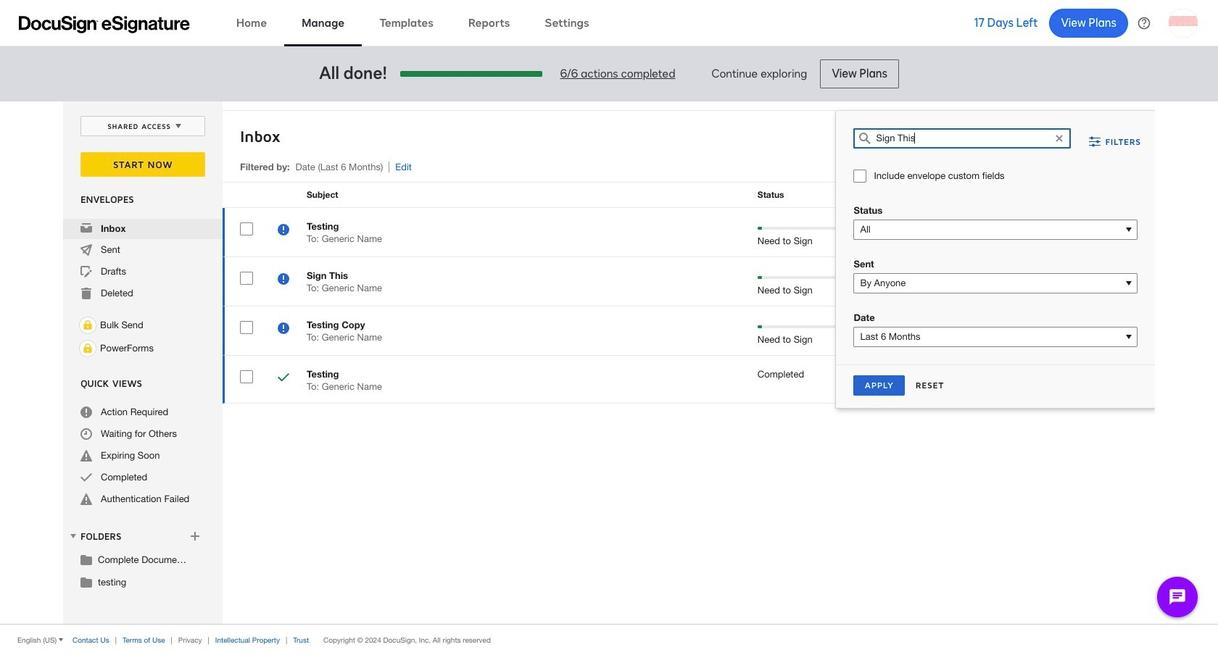 Task type: locate. For each thing, give the bounding box(es) containing it.
2 alert image from the top
[[80, 494, 92, 505]]

alert image down completed image
[[80, 494, 92, 505]]

draft image
[[80, 266, 92, 278]]

0 vertical spatial folder image
[[80, 554, 92, 566]]

0 vertical spatial alert image
[[80, 450, 92, 462]]

need to sign image
[[278, 224, 289, 238], [278, 273, 289, 287]]

alert image up completed image
[[80, 450, 92, 462]]

1 vertical spatial folder image
[[80, 577, 92, 588]]

alert image
[[80, 450, 92, 462], [80, 494, 92, 505]]

2 lock image from the top
[[79, 340, 96, 358]]

1 need to sign image from the top
[[278, 224, 289, 238]]

trash image
[[80, 288, 92, 299]]

more info region
[[0, 624, 1218, 656]]

view folders image
[[67, 531, 79, 542]]

1 vertical spatial alert image
[[80, 494, 92, 505]]

secondary navigation region
[[63, 102, 1159, 624]]

1 vertical spatial need to sign image
[[278, 273, 289, 287]]

action required image
[[80, 407, 92, 418]]

clock image
[[80, 429, 92, 440]]

0 vertical spatial lock image
[[79, 317, 96, 334]]

1 alert image from the top
[[80, 450, 92, 462]]

lock image
[[79, 317, 96, 334], [79, 340, 96, 358]]

0 vertical spatial need to sign image
[[278, 224, 289, 238]]

1 vertical spatial lock image
[[79, 340, 96, 358]]

folder image
[[80, 554, 92, 566], [80, 577, 92, 588]]



Task type: describe. For each thing, give the bounding box(es) containing it.
completed image
[[278, 372, 289, 386]]

Search Inbox and Folders text field
[[876, 129, 1049, 148]]

2 folder image from the top
[[80, 577, 92, 588]]

1 lock image from the top
[[79, 317, 96, 334]]

your uploaded profile image image
[[1169, 8, 1198, 37]]

sent image
[[80, 244, 92, 256]]

need to sign image
[[278, 323, 289, 336]]

inbox image
[[80, 223, 92, 234]]

1 folder image from the top
[[80, 554, 92, 566]]

docusign esignature image
[[19, 16, 190, 33]]

2 need to sign image from the top
[[278, 273, 289, 287]]

completed image
[[80, 472, 92, 484]]



